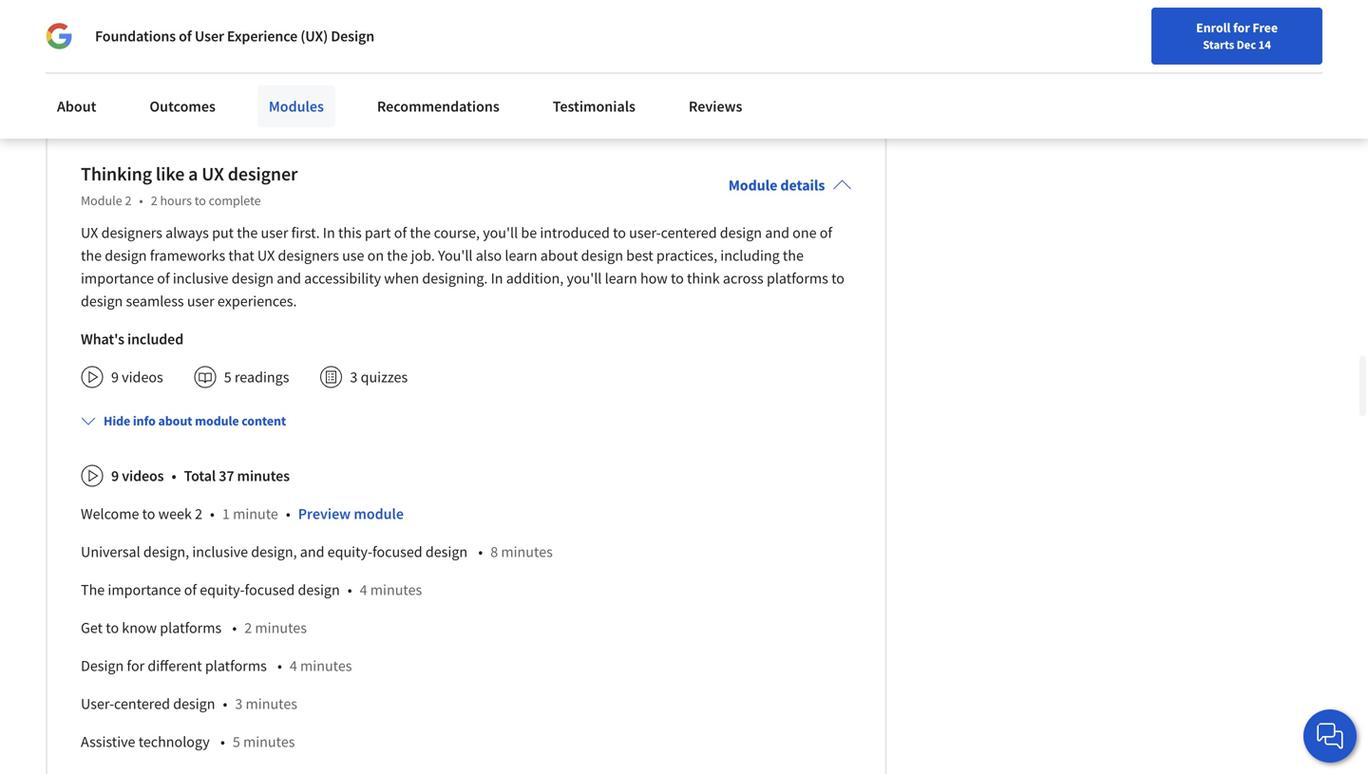 Task type: vqa. For each thing, say whether or not it's contained in the screenshot.


Task type: describe. For each thing, give the bounding box(es) containing it.
module details
[[729, 176, 825, 195]]

module inside dropdown button
[[195, 413, 239, 430]]

content
[[242, 413, 286, 430]]

design up the assistive technology • 5 minutes
[[173, 695, 215, 714]]

9 videos inside info about module content element
[[111, 467, 164, 486]]

the up that
[[237, 224, 258, 243]]

welcome to week 2 • 1 minute • preview module
[[81, 505, 404, 524]]

the down one
[[783, 246, 804, 265]]

1 9 from the top
[[111, 368, 119, 387]]

week
[[158, 505, 192, 524]]

centered inside ux designers always put the user first. in this part of the course, you'll be introduced to user-centered design and one of the design frameworks that ux designers use on the job. you'll also learn about design best practices, including the importance of inclusive design and accessibility when designing. in addition, you'll learn how to think across platforms to design seamless user experiences.
[[661, 224, 717, 243]]

also
[[476, 246, 502, 265]]

user-
[[629, 224, 661, 243]]

of right one
[[820, 224, 833, 243]]

be
[[521, 224, 537, 243]]

14
[[1259, 37, 1272, 52]]

enroll for free starts dec 14
[[1197, 19, 1278, 52]]

total
[[184, 467, 216, 486]]

across
[[723, 269, 764, 288]]

outcomes link
[[138, 86, 227, 127]]

0 vertical spatial 4
[[360, 581, 367, 600]]

of right part
[[394, 224, 407, 243]]

2 down thinking
[[125, 192, 132, 209]]

design for different platforms • 4 minutes
[[81, 657, 352, 676]]

inclusive inside info about module content element
[[192, 543, 248, 562]]

identify
[[81, 75, 130, 94]]

hide
[[104, 413, 130, 430]]

design left the 8
[[426, 543, 468, 562]]

job.
[[411, 246, 435, 265]]

when
[[384, 269, 419, 288]]

welcome
[[81, 505, 139, 524]]

participant
[[81, 37, 151, 56]]

2 design, from the left
[[251, 543, 297, 562]]

get
[[81, 619, 103, 638]]

0 horizontal spatial learn
[[505, 246, 538, 265]]

frameworks
[[150, 246, 225, 265]]

platforms for 4 minutes
[[205, 657, 267, 676]]

5 inside info about module content element
[[233, 733, 240, 752]]

0 horizontal spatial ux
[[81, 224, 98, 243]]

know
[[122, 619, 157, 638]]

modules
[[269, 97, 324, 116]]

hours
[[160, 192, 192, 209]]

to left week
[[142, 505, 155, 524]]

introduced
[[540, 224, 610, 243]]

design inside info about module content element
[[81, 657, 124, 676]]

design up including
[[720, 224, 762, 243]]

a inside the thinking like a ux designer module 2 • 2 hours to complete
[[188, 162, 198, 186]]

that
[[228, 246, 254, 265]]

37
[[219, 467, 234, 486]]

5 readings
[[224, 368, 289, 387]]

• inside the thinking like a ux designer module 2 • 2 hours to complete
[[139, 192, 143, 209]]

1 vertical spatial you'll
[[567, 269, 602, 288]]

technology
[[138, 733, 210, 752]]

recommendations link
[[366, 86, 511, 127]]

included
[[127, 330, 184, 349]]

2 vertical spatial ux
[[257, 246, 275, 265]]

for for design
[[127, 657, 145, 676]]

design up experiences.
[[232, 269, 274, 288]]

designing.
[[422, 269, 488, 288]]

(ux)
[[301, 27, 328, 46]]

complete
[[209, 192, 261, 209]]

experience
[[227, 27, 298, 46]]

addition,
[[506, 269, 564, 288]]

preview
[[298, 505, 351, 524]]

the right on
[[387, 246, 408, 265]]

enroll
[[1197, 19, 1231, 36]]

hide info about module content
[[104, 413, 286, 430]]

foundations of user experience (ux) design
[[95, 27, 375, 46]]

2 right week
[[195, 505, 202, 524]]

the importance of equity-focused design • 4 minutes
[[81, 581, 422, 600]]

practices,
[[657, 246, 718, 265]]

universal design, inclusive design, and equity-focused design • 8 minutes
[[81, 543, 553, 562]]

3 quizzes
[[350, 368, 408, 387]]

0 horizontal spatial a
[[133, 75, 140, 94]]

the
[[81, 581, 105, 600]]

user-
[[81, 695, 114, 714]]

one
[[793, 224, 817, 243]]

2 left hours at the left of page
[[151, 192, 157, 209]]

google image
[[46, 23, 72, 49]]

how
[[641, 269, 668, 288]]

1 vertical spatial and
[[277, 269, 301, 288]]

1 vertical spatial module
[[354, 505, 404, 524]]

1 horizontal spatial equity-
[[328, 543, 373, 562]]

recommendations
[[377, 97, 500, 116]]

1
[[222, 505, 230, 524]]

design up what's
[[81, 292, 123, 311]]

what's
[[81, 330, 124, 349]]

centered inside info about module content element
[[114, 695, 170, 714]]

0 vertical spatial design
[[331, 27, 375, 46]]

0 vertical spatial 10
[[252, 37, 267, 56]]

part
[[365, 224, 391, 243]]

inclusive inside ux designers always put the user first. in this part of the course, you'll be introduced to user-centered design and one of the design frameworks that ux designers use on the job. you'll also learn about design best practices, including the importance of inclusive design and accessibility when designing. in addition, you'll learn how to think across platforms to design seamless user experiences.
[[173, 269, 229, 288]]

free
[[1253, 19, 1278, 36]]

about inside ux designers always put the user first. in this part of the course, you'll be introduced to user-centered design and one of the design frameworks that ux designers use on the job. you'll also learn about design best practices, including the importance of inclusive design and accessibility when designing. in addition, you'll learn how to think across platforms to design seamless user experiences.
[[541, 246, 578, 265]]

reviews
[[689, 97, 743, 116]]

always
[[166, 224, 209, 243]]

minute
[[233, 505, 278, 524]]

readings
[[235, 368, 289, 387]]

1 9 videos from the top
[[111, 368, 163, 387]]

think
[[687, 269, 720, 288]]



Task type: locate. For each thing, give the bounding box(es) containing it.
quizzes
[[361, 368, 408, 387]]

0 vertical spatial ux
[[202, 162, 224, 186]]

1 vertical spatial 10
[[298, 75, 313, 94]]

user
[[195, 27, 224, 46]]

1 vertical spatial 9 videos
[[111, 467, 164, 486]]

1 horizontal spatial design,
[[251, 543, 297, 562]]

about right info
[[158, 413, 192, 430]]

user left first.
[[261, 224, 288, 243]]

hide info about module content button
[[73, 404, 294, 438]]

starts
[[1203, 37, 1235, 52]]

about link
[[46, 86, 108, 127]]

0 vertical spatial and
[[765, 224, 790, 243]]

platforms down one
[[767, 269, 829, 288]]

including
[[721, 246, 780, 265]]

for inside enroll for free starts dec 14
[[1234, 19, 1250, 36]]

0 vertical spatial 9
[[111, 368, 119, 387]]

2 horizontal spatial ux
[[257, 246, 275, 265]]

videos inside info about module content element
[[122, 467, 164, 486]]

foundations
[[95, 27, 176, 46]]

designers down first.
[[278, 246, 339, 265]]

you'll
[[438, 246, 473, 265]]

4
[[360, 581, 367, 600], [290, 657, 297, 676]]

0 horizontal spatial module
[[81, 192, 122, 209]]

of up seamless
[[157, 269, 170, 288]]

importance inside info about module content element
[[108, 581, 181, 600]]

1 horizontal spatial ux
[[202, 162, 224, 186]]

0 vertical spatial in
[[323, 224, 335, 243]]

4 down "the importance of equity-focused design • 4 minutes"
[[290, 657, 297, 676]]

designers
[[101, 224, 162, 243], [278, 246, 339, 265]]

2 videos from the top
[[122, 467, 164, 486]]

0 horizontal spatial focused
[[245, 581, 295, 600]]

on
[[367, 246, 384, 265]]

equity- down preview module link
[[328, 543, 373, 562]]

1 horizontal spatial learn
[[605, 269, 637, 288]]

a left good
[[133, 75, 140, 94]]

you'll up also
[[483, 224, 518, 243]]

to right hours at the left of page
[[195, 192, 206, 209]]

0 horizontal spatial about
[[158, 413, 192, 430]]

1 vertical spatial 9
[[111, 467, 119, 486]]

3 inside info about module content element
[[235, 695, 243, 714]]

and up experiences.
[[277, 269, 301, 288]]

1 horizontal spatial designers
[[278, 246, 339, 265]]

in left this
[[323, 224, 335, 243]]

focused down universal design, inclusive design, and equity-focused design • 8 minutes
[[245, 581, 295, 600]]

different
[[148, 657, 202, 676]]

of
[[179, 27, 192, 46], [394, 224, 407, 243], [820, 224, 833, 243], [157, 269, 170, 288], [184, 581, 197, 600]]

platforms
[[767, 269, 829, 288], [160, 619, 222, 638], [205, 657, 267, 676]]

1 horizontal spatial for
[[1234, 19, 1250, 36]]

seamless
[[126, 292, 184, 311]]

module left the content
[[195, 413, 239, 430]]

0 vertical spatial module
[[195, 413, 239, 430]]

2 vertical spatial and
[[300, 543, 325, 562]]

1 horizontal spatial 4
[[360, 581, 367, 600]]

2 down "the importance of equity-focused design • 4 minutes"
[[245, 619, 252, 638]]

0 vertical spatial a
[[133, 75, 140, 94]]

and down the preview
[[300, 543, 325, 562]]

2 9 from the top
[[111, 467, 119, 486]]

1 horizontal spatial 3
[[350, 368, 358, 387]]

1 design, from the left
[[143, 543, 189, 562]]

1 vertical spatial designers
[[278, 246, 339, 265]]

0 horizontal spatial design
[[81, 657, 124, 676]]

user-centered design • 3 minutes
[[81, 695, 297, 714]]

0 vertical spatial platforms
[[767, 269, 829, 288]]

and left one
[[765, 224, 790, 243]]

reviews link
[[678, 86, 754, 127]]

thinking like a ux designer module 2 • 2 hours to complete
[[81, 162, 298, 209]]

10 up modules
[[298, 75, 313, 94]]

design, down minute
[[251, 543, 297, 562]]

0 vertical spatial you'll
[[483, 224, 518, 243]]

inclusive
[[173, 269, 229, 288], [192, 543, 248, 562]]

design
[[331, 27, 375, 46], [81, 657, 124, 676]]

experiences.
[[218, 292, 297, 311]]

like
[[156, 162, 185, 186]]

0 horizontal spatial for
[[127, 657, 145, 676]]

importance
[[81, 269, 154, 288], [108, 581, 181, 600]]

ux inside the thinking like a ux designer module 2 • 2 hours to complete
[[202, 162, 224, 186]]

0 vertical spatial importance
[[81, 269, 154, 288]]

user up outcomes
[[179, 75, 206, 94]]

about inside dropdown button
[[158, 413, 192, 430]]

1 horizontal spatial 10
[[298, 75, 313, 94]]

assistive
[[81, 733, 135, 752]]

focused down preview module link
[[373, 543, 423, 562]]

about
[[541, 246, 578, 265], [158, 413, 192, 430]]

1 vertical spatial in
[[491, 269, 503, 288]]

user
[[179, 75, 206, 94], [261, 224, 288, 243], [187, 292, 215, 311]]

0 horizontal spatial design,
[[143, 543, 189, 562]]

module
[[729, 176, 778, 195], [81, 192, 122, 209]]

videos down what's included
[[122, 368, 163, 387]]

2 9 videos from the top
[[111, 467, 164, 486]]

module right the preview
[[354, 505, 404, 524]]

a right like
[[188, 162, 198, 186]]

platforms for 2 minutes
[[160, 619, 222, 638]]

0 vertical spatial for
[[1234, 19, 1250, 36]]

design right (ux)
[[331, 27, 375, 46]]

8
[[491, 543, 498, 562]]

1 vertical spatial platforms
[[160, 619, 222, 638]]

0 vertical spatial 5
[[224, 368, 232, 387]]

experience
[[209, 75, 278, 94]]

designers down hours at the left of page
[[101, 224, 162, 243]]

0 vertical spatial inclusive
[[173, 269, 229, 288]]

0 horizontal spatial 5
[[224, 368, 232, 387]]

about
[[57, 97, 96, 116]]

centered up practices,
[[661, 224, 717, 243]]

1 videos from the top
[[122, 368, 163, 387]]

1 vertical spatial 3
[[235, 695, 243, 714]]

0 horizontal spatial designers
[[101, 224, 162, 243]]

to right get
[[106, 619, 119, 638]]

designer
[[228, 162, 298, 186]]

the up job.
[[410, 224, 431, 243]]

use
[[342, 246, 364, 265]]

0 horizontal spatial 3
[[235, 695, 243, 714]]

design down introduced
[[581, 246, 623, 265]]

module down thinking
[[81, 192, 122, 209]]

0 horizontal spatial in
[[323, 224, 335, 243]]

0 horizontal spatial equity-
[[200, 581, 245, 600]]

you'll down introduced
[[567, 269, 602, 288]]

menu item
[[1026, 19, 1148, 81]]

5 down user-centered design • 3 minutes
[[233, 733, 240, 752]]

0 vertical spatial equity-
[[328, 543, 373, 562]]

videos
[[122, 368, 163, 387], [122, 467, 164, 486]]

learn down best at top
[[605, 269, 637, 288]]

for down know
[[127, 657, 145, 676]]

videos up week
[[122, 467, 164, 486]]

participant entry survey • 10 minutes
[[81, 37, 322, 56]]

what's included
[[81, 330, 184, 349]]

to right the how
[[671, 269, 684, 288]]

1 vertical spatial importance
[[108, 581, 181, 600]]

assistive technology • 5 minutes
[[81, 733, 295, 752]]

1 vertical spatial centered
[[114, 695, 170, 714]]

module
[[195, 413, 239, 430], [354, 505, 404, 524]]

platforms up different
[[160, 619, 222, 638]]

1 vertical spatial inclusive
[[192, 543, 248, 562]]

0 horizontal spatial module
[[195, 413, 239, 430]]

1 horizontal spatial module
[[729, 176, 778, 195]]

0 vertical spatial about
[[541, 246, 578, 265]]

chat with us image
[[1315, 721, 1346, 752]]

platforms inside ux designers always put the user first. in this part of the course, you'll be introduced to user-centered design and one of the design frameworks that ux designers use on the job. you'll also learn about design best practices, including the importance of inclusive design and accessibility when designing. in addition, you'll learn how to think across platforms to design seamless user experiences.
[[767, 269, 829, 288]]

of inside info about module content element
[[184, 581, 197, 600]]

to right "across"
[[832, 269, 845, 288]]

first.
[[291, 224, 320, 243]]

the up what's
[[81, 246, 102, 265]]

0 vertical spatial 3
[[350, 368, 358, 387]]

9 videos down what's included
[[111, 368, 163, 387]]

ux up the complete
[[202, 162, 224, 186]]

1 vertical spatial for
[[127, 657, 145, 676]]

for up dec
[[1234, 19, 1250, 36]]

0 vertical spatial 9 videos
[[111, 368, 163, 387]]

user right seamless
[[187, 292, 215, 311]]

0 vertical spatial videos
[[122, 368, 163, 387]]

inclusive down 1
[[192, 543, 248, 562]]

get to know platforms • 2 minutes
[[81, 619, 307, 638]]

1 horizontal spatial design
[[331, 27, 375, 46]]

0 horizontal spatial 4
[[290, 657, 297, 676]]

ux right that
[[257, 246, 275, 265]]

centered
[[661, 224, 717, 243], [114, 695, 170, 714]]

1 vertical spatial ux
[[81, 224, 98, 243]]

0 vertical spatial learn
[[505, 246, 538, 265]]

4 down universal design, inclusive design, and equity-focused design • 8 minutes
[[360, 581, 367, 600]]

ux designers always put the user first. in this part of the course, you'll be introduced to user-centered design and one of the design frameworks that ux designers use on the job. you'll also learn about design best practices, including the importance of inclusive design and accessibility when designing. in addition, you'll learn how to think across platforms to design seamless user experiences.
[[81, 224, 845, 311]]

thinking
[[81, 162, 152, 186]]

1 horizontal spatial module
[[354, 505, 404, 524]]

1 vertical spatial user
[[261, 224, 288, 243]]

platforms down get to know platforms • 2 minutes
[[205, 657, 267, 676]]

• total 37 minutes
[[172, 467, 290, 486]]

3 left quizzes on the top left of the page
[[350, 368, 358, 387]]

importance up know
[[108, 581, 181, 600]]

0 horizontal spatial centered
[[114, 695, 170, 714]]

0 vertical spatial centered
[[661, 224, 717, 243]]

module inside the thinking like a ux designer module 2 • 2 hours to complete
[[81, 192, 122, 209]]

details
[[781, 176, 825, 195]]

1 vertical spatial videos
[[122, 467, 164, 486]]

of up get to know platforms • 2 minutes
[[184, 581, 197, 600]]

2 vertical spatial user
[[187, 292, 215, 311]]

10 up experience
[[252, 37, 267, 56]]

for for enroll
[[1234, 19, 1250, 36]]

to inside the thinking like a ux designer module 2 • 2 hours to complete
[[195, 192, 206, 209]]

5 left readings
[[224, 368, 232, 387]]

to left user-
[[613, 224, 626, 243]]

importance up seamless
[[81, 269, 154, 288]]

1 horizontal spatial you'll
[[567, 269, 602, 288]]

accessibility
[[304, 269, 381, 288]]

info about module content element
[[73, 397, 852, 775]]

best
[[626, 246, 654, 265]]

9 videos up welcome
[[111, 467, 164, 486]]

2 vertical spatial platforms
[[205, 657, 267, 676]]

in down also
[[491, 269, 503, 288]]

importance inside ux designers always put the user first. in this part of the course, you'll be introduced to user-centered design and one of the design frameworks that ux designers use on the job. you'll also learn about design best practices, including the importance of inclusive design and accessibility when designing. in addition, you'll learn how to think across platforms to design seamless user experiences.
[[81, 269, 154, 288]]

1 horizontal spatial focused
[[373, 543, 423, 562]]

design down universal design, inclusive design, and equity-focused design • 8 minutes
[[298, 581, 340, 600]]

good
[[143, 75, 176, 94]]

9 up welcome
[[111, 467, 119, 486]]

3 down design for different platforms • 4 minutes at the left bottom of page
[[235, 695, 243, 714]]

design up user-
[[81, 657, 124, 676]]

1 vertical spatial 4
[[290, 657, 297, 676]]

put
[[212, 224, 234, 243]]

entry
[[154, 37, 187, 56]]

0 vertical spatial focused
[[373, 543, 423, 562]]

about down introduced
[[541, 246, 578, 265]]

course,
[[434, 224, 480, 243]]

1 horizontal spatial in
[[491, 269, 503, 288]]

coursera image
[[23, 15, 144, 46]]

0 horizontal spatial 10
[[252, 37, 267, 56]]

equity- up get to know platforms • 2 minutes
[[200, 581, 245, 600]]

dec
[[1237, 37, 1257, 52]]

inclusive down frameworks
[[173, 269, 229, 288]]

1 horizontal spatial a
[[188, 162, 198, 186]]

1 vertical spatial design
[[81, 657, 124, 676]]

1 vertical spatial learn
[[605, 269, 637, 288]]

1 vertical spatial equity-
[[200, 581, 245, 600]]

testimonials
[[553, 97, 636, 116]]

0 vertical spatial user
[[179, 75, 206, 94]]

preview module link
[[298, 505, 404, 524]]

1 vertical spatial 5
[[233, 733, 240, 752]]

and inside info about module content element
[[300, 543, 325, 562]]

1 horizontal spatial about
[[541, 246, 578, 265]]

testimonials link
[[542, 86, 647, 127]]

universal
[[81, 543, 140, 562]]

1 vertical spatial focused
[[245, 581, 295, 600]]

info
[[133, 413, 156, 430]]

centered up technology
[[114, 695, 170, 714]]

1 vertical spatial a
[[188, 162, 198, 186]]

design up seamless
[[105, 246, 147, 265]]

1 vertical spatial about
[[158, 413, 192, 430]]

ux down thinking
[[81, 224, 98, 243]]

modules link
[[257, 86, 335, 127]]

learn down be at the top left of page
[[505, 246, 538, 265]]

0 horizontal spatial you'll
[[483, 224, 518, 243]]

design, down week
[[143, 543, 189, 562]]

outcomes
[[150, 97, 216, 116]]

1 horizontal spatial centered
[[661, 224, 717, 243]]

identify a good user experience • 10 minutes
[[81, 75, 368, 94]]

None search field
[[271, 12, 584, 50]]

for inside info about module content element
[[127, 657, 145, 676]]

module left details
[[729, 176, 778, 195]]

9 videos
[[111, 368, 163, 387], [111, 467, 164, 486]]

9 down what's
[[111, 368, 119, 387]]

this
[[338, 224, 362, 243]]

survey
[[190, 37, 232, 56]]

1 horizontal spatial 5
[[233, 733, 240, 752]]

9 inside info about module content element
[[111, 467, 119, 486]]

of left user
[[179, 27, 192, 46]]

0 vertical spatial designers
[[101, 224, 162, 243]]



